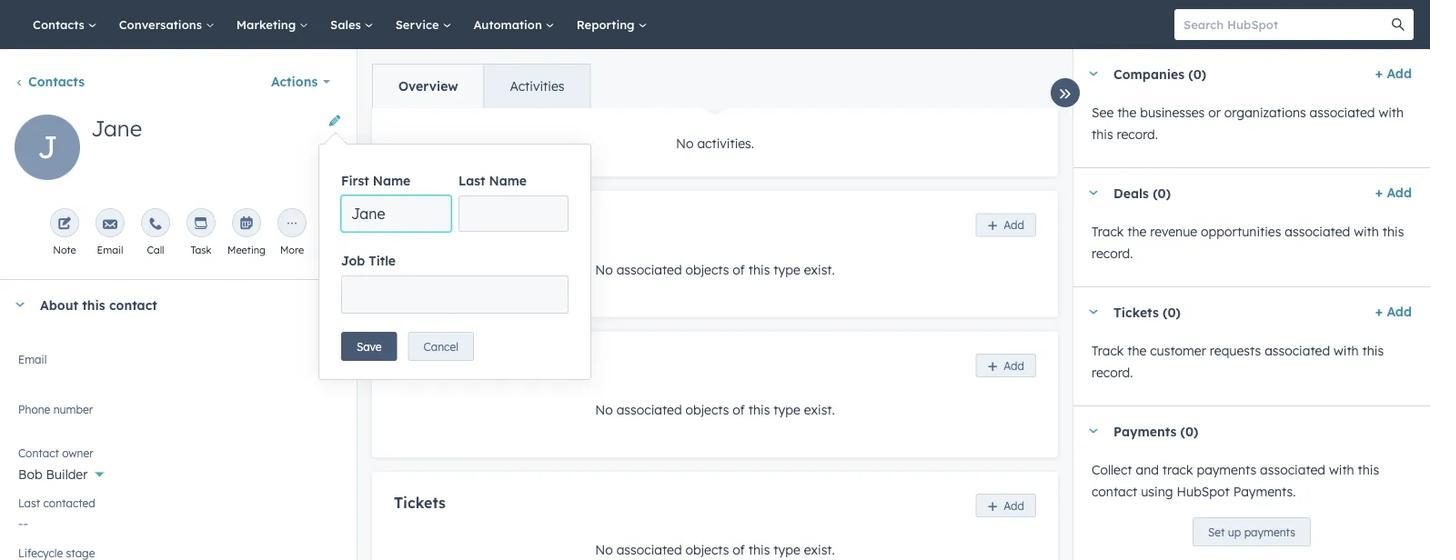 Task type: locate. For each thing, give the bounding box(es) containing it.
2 vertical spatial of
[[733, 543, 745, 558]]

builder
[[46, 467, 88, 483]]

+ add button
[[1376, 63, 1412, 85], [1376, 182, 1412, 204], [1376, 301, 1412, 323]]

0 vertical spatial tickets
[[1114, 304, 1159, 320]]

1 vertical spatial track
[[1092, 343, 1124, 359]]

add button
[[976, 213, 1036, 237], [976, 354, 1036, 377], [976, 494, 1036, 518]]

1 vertical spatial exist.
[[804, 402, 835, 418]]

1 of from the top
[[733, 262, 745, 278]]

email image
[[103, 217, 117, 232]]

2 vertical spatial + add button
[[1376, 301, 1412, 323]]

0 horizontal spatial last
[[18, 496, 40, 510]]

0 vertical spatial last
[[459, 173, 485, 189]]

2 + add button from the top
[[1376, 182, 1412, 204]]

call image
[[148, 217, 163, 232]]

job
[[341, 253, 365, 269]]

and
[[1136, 462, 1159, 478]]

1 vertical spatial contacts link
[[15, 74, 85, 90]]

2 track from the top
[[1092, 343, 1124, 359]]

deals inside deals (0) dropdown button
[[1114, 185, 1149, 201]]

1 exist. from the top
[[804, 262, 835, 278]]

+ for track the customer requests associated with this record.
[[1376, 304, 1383, 320]]

caret image for companies
[[1088, 71, 1099, 76]]

payments right up
[[1245, 526, 1296, 539]]

0 horizontal spatial deals
[[394, 354, 434, 372]]

1 vertical spatial contacts
[[28, 74, 85, 90]]

0 vertical spatial + add button
[[1376, 63, 1412, 85]]

deals (0)
[[1114, 185, 1171, 201]]

tickets inside dropdown button
[[1114, 304, 1159, 320]]

last up last name text field
[[459, 173, 485, 189]]

name up 'first name' text box on the top of page
[[373, 173, 411, 189]]

stage
[[66, 546, 95, 560]]

track the revenue opportunities associated with this record.
[[1092, 224, 1404, 262]]

contacted
[[43, 496, 95, 510]]

of
[[733, 262, 745, 278], [733, 402, 745, 418], [733, 543, 745, 558]]

lifecycle
[[18, 546, 63, 560]]

reporting link
[[566, 0, 658, 49]]

companies up title
[[394, 213, 475, 231]]

2 + add from the top
[[1376, 185, 1412, 201]]

3 type from the top
[[774, 543, 801, 558]]

Last contacted text field
[[18, 507, 339, 536]]

associated inside see the businesses or organizations associated with this record.
[[1310, 105, 1375, 121]]

2 vertical spatial objects
[[686, 543, 729, 558]]

1 vertical spatial caret image
[[15, 303, 25, 307]]

3 no associated objects of this type exist. from the top
[[595, 543, 835, 558]]

last
[[459, 173, 485, 189], [18, 496, 40, 510]]

navigation
[[372, 64, 591, 109]]

tickets (0) button
[[1074, 288, 1368, 337]]

3 + add button from the top
[[1376, 301, 1412, 323]]

payments
[[1197, 462, 1257, 478], [1245, 526, 1296, 539]]

2 vertical spatial record.
[[1092, 365, 1133, 381]]

0 horizontal spatial name
[[373, 173, 411, 189]]

1 vertical spatial last
[[18, 496, 40, 510]]

track for track the revenue opportunities associated with this record.
[[1092, 224, 1124, 240]]

payments (0)
[[1114, 423, 1199, 439]]

caret image left about
[[15, 303, 25, 307]]

of for deals
[[733, 402, 745, 418]]

no
[[676, 136, 694, 152], [595, 262, 613, 278], [595, 402, 613, 418], [595, 543, 613, 558]]

payments inside collect and track payments associated with this contact using hubspot payments.
[[1197, 462, 1257, 478]]

caret image inside about this contact dropdown button
[[15, 303, 25, 307]]

marketing
[[236, 17, 299, 32]]

1 horizontal spatial companies
[[1114, 66, 1185, 82]]

the left revenue
[[1128, 224, 1147, 240]]

(0) for companies (0)
[[1189, 66, 1207, 82]]

caret image for deals (0)
[[1088, 191, 1099, 195]]

service
[[396, 17, 443, 32]]

caret image up see
[[1088, 71, 1099, 76]]

last for last contacted
[[18, 496, 40, 510]]

(0) for deals (0)
[[1153, 185, 1171, 201]]

2 of from the top
[[733, 402, 745, 418]]

the inside track the customer requests associated with this record.
[[1128, 343, 1147, 359]]

0 vertical spatial the
[[1118, 105, 1137, 121]]

with inside track the customer requests associated with this record.
[[1334, 343, 1359, 359]]

1 track from the top
[[1092, 224, 1124, 240]]

caret image inside tickets (0) dropdown button
[[1088, 310, 1099, 314]]

of for companies
[[733, 262, 745, 278]]

exist.
[[804, 262, 835, 278], [804, 402, 835, 418], [804, 543, 835, 558]]

2 + from the top
[[1376, 185, 1383, 201]]

caret image inside deals (0) dropdown button
[[1088, 191, 1099, 195]]

add button for companies
[[976, 213, 1036, 237]]

2 vertical spatial exist.
[[804, 543, 835, 558]]

name up last name text field
[[489, 173, 527, 189]]

the right see
[[1118, 105, 1137, 121]]

1 vertical spatial of
[[733, 402, 745, 418]]

exist. for companies
[[804, 262, 835, 278]]

3 of from the top
[[733, 543, 745, 558]]

exist. for tickets
[[804, 543, 835, 558]]

3 exist. from the top
[[804, 543, 835, 558]]

(0) up the 'businesses'
[[1189, 66, 1207, 82]]

1 vertical spatial caret image
[[1088, 429, 1099, 434]]

2 vertical spatial the
[[1128, 343, 1147, 359]]

Phone number text field
[[18, 399, 339, 436]]

track down deals (0) on the right of page
[[1092, 224, 1124, 240]]

1 vertical spatial payments
[[1245, 526, 1296, 539]]

note image
[[57, 217, 72, 232]]

email down email icon
[[97, 244, 123, 257]]

of for tickets
[[733, 543, 745, 558]]

1 name from the left
[[373, 173, 411, 189]]

(0) inside deals (0) dropdown button
[[1153, 185, 1171, 201]]

about
[[40, 297, 78, 313]]

title
[[369, 253, 396, 269]]

1 horizontal spatial tickets
[[1114, 304, 1159, 320]]

the
[[1118, 105, 1137, 121], [1128, 224, 1147, 240], [1128, 343, 1147, 359]]

caret image up collect
[[1088, 429, 1099, 434]]

1 vertical spatial tickets
[[394, 494, 446, 512]]

1 vertical spatial type
[[774, 402, 801, 418]]

0 vertical spatial deals
[[1114, 185, 1149, 201]]

3 objects from the top
[[686, 543, 729, 558]]

the down tickets (0)
[[1128, 343, 1147, 359]]

record. up the payments
[[1092, 365, 1133, 381]]

1 caret image from the top
[[1088, 71, 1099, 76]]

objects
[[686, 262, 729, 278], [686, 402, 729, 418], [686, 543, 729, 558]]

0 vertical spatial add button
[[976, 213, 1036, 237]]

1 vertical spatial deals
[[394, 354, 434, 372]]

caret image
[[1088, 71, 1099, 76], [1088, 429, 1099, 434]]

contact
[[109, 297, 157, 313], [1092, 484, 1138, 500]]

with
[[1379, 105, 1404, 121], [1354, 224, 1379, 240], [1334, 343, 1359, 359], [1329, 462, 1355, 478]]

2 name from the left
[[489, 173, 527, 189]]

the inside see the businesses or organizations associated with this record.
[[1118, 105, 1137, 121]]

1 vertical spatial + add
[[1376, 185, 1412, 201]]

1 no associated objects of this type exist. from the top
[[595, 262, 835, 278]]

add
[[1387, 66, 1412, 81], [1387, 185, 1412, 201], [1004, 218, 1025, 232], [1387, 304, 1412, 320], [1004, 359, 1025, 372], [1004, 499, 1025, 513]]

type for deals
[[774, 402, 801, 418]]

meeting
[[227, 244, 266, 257]]

caret image
[[1088, 191, 1099, 195], [15, 303, 25, 307], [1088, 310, 1099, 314]]

1 + add from the top
[[1376, 66, 1412, 81]]

caret image left tickets (0)
[[1088, 310, 1099, 314]]

(0) for payments (0)
[[1181, 423, 1199, 439]]

1 horizontal spatial contact
[[1092, 484, 1138, 500]]

1 + add button from the top
[[1376, 63, 1412, 85]]

0 vertical spatial contact
[[109, 297, 157, 313]]

email up phone
[[18, 353, 47, 366]]

0 vertical spatial payments
[[1197, 462, 1257, 478]]

2 caret image from the top
[[1088, 429, 1099, 434]]

1 vertical spatial + add button
[[1376, 182, 1412, 204]]

add button for deals
[[976, 354, 1036, 377]]

search button
[[1383, 9, 1414, 40]]

exist. for deals
[[804, 402, 835, 418]]

first name
[[341, 173, 411, 189]]

payments up hubspot
[[1197, 462, 1257, 478]]

0 vertical spatial + add
[[1376, 66, 1412, 81]]

contact down collect
[[1092, 484, 1138, 500]]

record. inside track the revenue opportunities associated with this record.
[[1092, 246, 1133, 262]]

track inside track the revenue opportunities associated with this record.
[[1092, 224, 1124, 240]]

0 horizontal spatial companies
[[394, 213, 475, 231]]

2 no associated objects of this type exist. from the top
[[595, 402, 835, 418]]

email
[[97, 244, 123, 257], [18, 353, 47, 366]]

+ add
[[1376, 66, 1412, 81], [1376, 185, 1412, 201], [1376, 304, 1412, 320]]

this inside track the customer requests associated with this record.
[[1363, 343, 1384, 359]]

0 horizontal spatial email
[[18, 353, 47, 366]]

+ for see the businesses or organizations associated with this record.
[[1376, 66, 1383, 81]]

name
[[373, 173, 411, 189], [489, 173, 527, 189]]

first
[[341, 173, 369, 189]]

0 horizontal spatial tickets
[[394, 494, 446, 512]]

companies
[[1114, 66, 1185, 82], [394, 213, 475, 231]]

track inside track the customer requests associated with this record.
[[1092, 343, 1124, 359]]

sales
[[330, 17, 365, 32]]

tickets (0)
[[1114, 304, 1181, 320]]

(0) inside companies (0) dropdown button
[[1189, 66, 1207, 82]]

0 vertical spatial email
[[97, 244, 123, 257]]

0 vertical spatial companies
[[1114, 66, 1185, 82]]

associated inside track the customer requests associated with this record.
[[1265, 343, 1330, 359]]

companies inside dropdown button
[[1114, 66, 1185, 82]]

with inside see the businesses or organizations associated with this record.
[[1379, 105, 1404, 121]]

record. inside see the businesses or organizations associated with this record.
[[1117, 126, 1158, 142]]

1 + from the top
[[1376, 66, 1383, 81]]

track down tickets (0)
[[1092, 343, 1124, 359]]

+ add for track the customer requests associated with this record.
[[1376, 304, 1412, 320]]

3 add button from the top
[[976, 494, 1036, 518]]

this inside about this contact dropdown button
[[82, 297, 105, 313]]

no inside alert
[[676, 136, 694, 152]]

3 + from the top
[[1376, 304, 1383, 320]]

0 vertical spatial caret image
[[1088, 71, 1099, 76]]

1 vertical spatial companies
[[394, 213, 475, 231]]

payments inside 'link'
[[1245, 526, 1296, 539]]

0 vertical spatial objects
[[686, 262, 729, 278]]

(0) up customer
[[1163, 304, 1181, 320]]

this
[[1092, 126, 1113, 142], [1383, 224, 1404, 240], [749, 262, 770, 278], [82, 297, 105, 313], [1363, 343, 1384, 359], [749, 402, 770, 418], [1358, 462, 1380, 478], [749, 543, 770, 558]]

associated
[[1310, 105, 1375, 121], [1285, 224, 1351, 240], [617, 262, 682, 278], [1265, 343, 1330, 359], [617, 402, 682, 418], [1260, 462, 1326, 478], [617, 543, 682, 558]]

record. inside track the customer requests associated with this record.
[[1092, 365, 1133, 381]]

with for track the revenue opportunities associated with this record.
[[1354, 224, 1379, 240]]

2 vertical spatial type
[[774, 543, 801, 558]]

1 add button from the top
[[976, 213, 1036, 237]]

1 objects from the top
[[686, 262, 729, 278]]

0 vertical spatial exist.
[[804, 262, 835, 278]]

with inside track the revenue opportunities associated with this record.
[[1354, 224, 1379, 240]]

caret image inside payments (0) dropdown button
[[1088, 429, 1099, 434]]

this inside track the revenue opportunities associated with this record.
[[1383, 224, 1404, 240]]

2 vertical spatial +
[[1376, 304, 1383, 320]]

businesses
[[1140, 105, 1205, 121]]

type
[[774, 262, 801, 278], [774, 402, 801, 418], [774, 543, 801, 558]]

(0) up revenue
[[1153, 185, 1171, 201]]

0 vertical spatial record.
[[1117, 126, 1158, 142]]

1 vertical spatial +
[[1376, 185, 1383, 201]]

2 vertical spatial no associated objects of this type exist.
[[595, 543, 835, 558]]

record. for deals
[[1092, 246, 1133, 262]]

record. down the 'businesses'
[[1117, 126, 1158, 142]]

0 vertical spatial type
[[774, 262, 801, 278]]

0 vertical spatial contacts link
[[22, 0, 108, 49]]

tickets
[[1114, 304, 1159, 320], [394, 494, 446, 512]]

deals
[[1114, 185, 1149, 201], [394, 354, 434, 372]]

with inside collect and track payments associated with this contact using hubspot payments.
[[1329, 462, 1355, 478]]

+ add button for track the customer requests associated with this record.
[[1376, 301, 1412, 323]]

about this contact button
[[0, 280, 339, 329]]

caret image left deals (0) on the right of page
[[1088, 191, 1099, 195]]

the for customer
[[1128, 343, 1147, 359]]

First Name text field
[[341, 196, 451, 232]]

deals right save
[[394, 354, 434, 372]]

0 vertical spatial +
[[1376, 66, 1383, 81]]

3 + add from the top
[[1376, 304, 1412, 320]]

set up payments link
[[1193, 518, 1311, 547]]

(0) inside tickets (0) dropdown button
[[1163, 304, 1181, 320]]

1 horizontal spatial email
[[97, 244, 123, 257]]

1 vertical spatial contact
[[1092, 484, 1138, 500]]

the inside track the revenue opportunities associated with this record.
[[1128, 224, 1147, 240]]

deals down see
[[1114, 185, 1149, 201]]

2 vertical spatial caret image
[[1088, 310, 1099, 314]]

companies up the 'businesses'
[[1114, 66, 1185, 82]]

caret image inside companies (0) dropdown button
[[1088, 71, 1099, 76]]

no associated objects of this type exist.
[[595, 262, 835, 278], [595, 402, 835, 418], [595, 543, 835, 558]]

see
[[1092, 105, 1114, 121]]

companies (0)
[[1114, 66, 1207, 82]]

contacts
[[33, 17, 88, 32], [28, 74, 85, 90]]

2 add button from the top
[[976, 354, 1036, 377]]

1 type from the top
[[774, 262, 801, 278]]

0 vertical spatial track
[[1092, 224, 1124, 240]]

2 exist. from the top
[[804, 402, 835, 418]]

0 vertical spatial no associated objects of this type exist.
[[595, 262, 835, 278]]

2 objects from the top
[[686, 402, 729, 418]]

0 vertical spatial of
[[733, 262, 745, 278]]

0 horizontal spatial contact
[[109, 297, 157, 313]]

1 vertical spatial add button
[[976, 354, 1036, 377]]

1 vertical spatial no associated objects of this type exist.
[[595, 402, 835, 418]]

automation
[[474, 17, 546, 32]]

+ add button for see the businesses or organizations associated with this record.
[[1376, 63, 1412, 85]]

last down bob
[[18, 496, 40, 510]]

meeting image
[[239, 217, 254, 232]]

(0)
[[1189, 66, 1207, 82], [1153, 185, 1171, 201], [1163, 304, 1181, 320], [1181, 423, 1199, 439]]

2 vertical spatial + add
[[1376, 304, 1412, 320]]

track for track the customer requests associated with this record.
[[1092, 343, 1124, 359]]

+
[[1376, 66, 1383, 81], [1376, 185, 1383, 201], [1376, 304, 1383, 320]]

0 vertical spatial contacts
[[33, 17, 88, 32]]

(0) inside payments (0) dropdown button
[[1181, 423, 1199, 439]]

2 type from the top
[[774, 402, 801, 418]]

0 vertical spatial caret image
[[1088, 191, 1099, 195]]

1 horizontal spatial name
[[489, 173, 527, 189]]

contact down the call
[[109, 297, 157, 313]]

record.
[[1117, 126, 1158, 142], [1092, 246, 1133, 262], [1092, 365, 1133, 381]]

note
[[53, 244, 76, 257]]

1 vertical spatial record.
[[1092, 246, 1133, 262]]

1 horizontal spatial deals
[[1114, 185, 1149, 201]]

record. down deals (0) on the right of page
[[1092, 246, 1133, 262]]

this inside see the businesses or organizations associated with this record.
[[1092, 126, 1113, 142]]

2 vertical spatial add button
[[976, 494, 1036, 518]]

1 vertical spatial objects
[[686, 402, 729, 418]]

1 vertical spatial email
[[18, 353, 47, 366]]

type for companies
[[774, 262, 801, 278]]

1 vertical spatial the
[[1128, 224, 1147, 240]]

track
[[1163, 462, 1193, 478]]

last contacted
[[18, 496, 95, 510]]

(0) up track
[[1181, 423, 1199, 439]]

contact inside collect and track payments associated with this contact using hubspot payments.
[[1092, 484, 1138, 500]]

contacts link
[[22, 0, 108, 49], [15, 74, 85, 90]]

1 horizontal spatial last
[[459, 173, 485, 189]]



Task type: vqa. For each thing, say whether or not it's contained in the screenshot.


Task type: describe. For each thing, give the bounding box(es) containing it.
add button for tickets
[[976, 494, 1036, 518]]

collect
[[1092, 462, 1133, 478]]

caret image for about this contact
[[15, 303, 25, 307]]

conversations link
[[108, 0, 225, 49]]

more image
[[285, 217, 299, 232]]

actions
[[271, 74, 318, 90]]

tickets for tickets
[[394, 494, 446, 512]]

last for last name
[[459, 173, 485, 189]]

see the businesses or organizations associated with this record.
[[1092, 105, 1404, 142]]

payments.
[[1234, 484, 1296, 500]]

Search HubSpot search field
[[1175, 9, 1398, 40]]

with for collect and track payments associated with this contact using hubspot payments.
[[1329, 462, 1355, 478]]

objects for deals
[[686, 402, 729, 418]]

search image
[[1392, 18, 1405, 31]]

this inside collect and track payments associated with this contact using hubspot payments.
[[1358, 462, 1380, 478]]

no activities. alert
[[394, 32, 1036, 155]]

job title
[[341, 253, 396, 269]]

activities
[[510, 78, 565, 94]]

companies for companies
[[394, 213, 475, 231]]

phone
[[18, 403, 50, 416]]

more
[[280, 244, 304, 257]]

payments
[[1114, 423, 1177, 439]]

name for last name
[[489, 173, 527, 189]]

reporting
[[577, 17, 638, 32]]

no associated objects of this type exist. for tickets
[[595, 543, 835, 558]]

jane
[[91, 115, 142, 142]]

deals (0) button
[[1074, 168, 1368, 217]]

+ add for track the revenue opportunities associated with this record.
[[1376, 185, 1412, 201]]

actions button
[[259, 64, 342, 100]]

Job Title text field
[[341, 276, 569, 314]]

no for companies
[[595, 262, 613, 278]]

lifecycle stage
[[18, 546, 95, 560]]

contact inside dropdown button
[[109, 297, 157, 313]]

activities link
[[484, 65, 590, 108]]

last name
[[459, 173, 527, 189]]

Last Name text field
[[459, 196, 569, 232]]

+ add for see the businesses or organizations associated with this record.
[[1376, 66, 1412, 81]]

caret image for payments
[[1088, 429, 1099, 434]]

deals for deals
[[394, 354, 434, 372]]

requests
[[1210, 343, 1261, 359]]

bob builder
[[18, 467, 88, 483]]

associated inside track the revenue opportunities associated with this record.
[[1285, 224, 1351, 240]]

companies (0) button
[[1074, 49, 1368, 98]]

marketing link
[[225, 0, 319, 49]]

objects for companies
[[686, 262, 729, 278]]

payments (0) button
[[1074, 407, 1405, 456]]

number
[[53, 403, 93, 416]]

deals for deals (0)
[[1114, 185, 1149, 201]]

call
[[147, 244, 164, 257]]

no activities.
[[676, 136, 754, 152]]

cancel button
[[408, 332, 474, 361]]

objects for tickets
[[686, 543, 729, 558]]

task
[[191, 244, 212, 257]]

bob builder button
[[18, 457, 339, 487]]

no for tickets
[[595, 543, 613, 558]]

track the customer requests associated with this record.
[[1092, 343, 1384, 381]]

about this contact
[[40, 297, 157, 313]]

cancel
[[424, 340, 458, 354]]

up
[[1228, 526, 1241, 539]]

no associated objects of this type exist. for companies
[[595, 262, 835, 278]]

contact
[[18, 446, 59, 460]]

+ for track the revenue opportunities associated with this record.
[[1376, 185, 1383, 201]]

associated inside collect and track payments associated with this contact using hubspot payments.
[[1260, 462, 1326, 478]]

customer
[[1150, 343, 1207, 359]]

save
[[357, 340, 382, 354]]

revenue
[[1150, 224, 1198, 240]]

task image
[[194, 217, 208, 232]]

save button
[[341, 332, 397, 361]]

automation link
[[463, 0, 566, 49]]

activities.
[[697, 136, 754, 152]]

no for deals
[[595, 402, 613, 418]]

with for track the customer requests associated with this record.
[[1334, 343, 1359, 359]]

bob
[[18, 467, 42, 483]]

phone number
[[18, 403, 93, 416]]

or
[[1209, 105, 1221, 121]]

+ add button for track the revenue opportunities associated with this record.
[[1376, 182, 1412, 204]]

record. for tickets
[[1092, 365, 1133, 381]]

tickets for tickets (0)
[[1114, 304, 1159, 320]]

companies for companies (0)
[[1114, 66, 1185, 82]]

the for revenue
[[1128, 224, 1147, 240]]

set up payments
[[1208, 526, 1296, 539]]

navigation containing overview
[[372, 64, 591, 109]]

overview
[[399, 78, 458, 94]]

set
[[1208, 526, 1225, 539]]

the for businesses
[[1118, 105, 1137, 121]]

overview link
[[373, 65, 484, 108]]

service link
[[385, 0, 463, 49]]

type for tickets
[[774, 543, 801, 558]]

(0) for tickets (0)
[[1163, 304, 1181, 320]]

sales link
[[319, 0, 385, 49]]

opportunities
[[1201, 224, 1282, 240]]

organizations
[[1225, 105, 1306, 121]]

name for first name
[[373, 173, 411, 189]]

owner
[[62, 446, 93, 460]]

no associated objects of this type exist. for deals
[[595, 402, 835, 418]]

caret image for tickets (0)
[[1088, 310, 1099, 314]]

using
[[1141, 484, 1173, 500]]

contact owner
[[18, 446, 93, 460]]

conversations
[[119, 17, 205, 32]]

collect and track payments associated with this contact using hubspot payments.
[[1092, 462, 1380, 500]]

hubspot
[[1177, 484, 1230, 500]]



